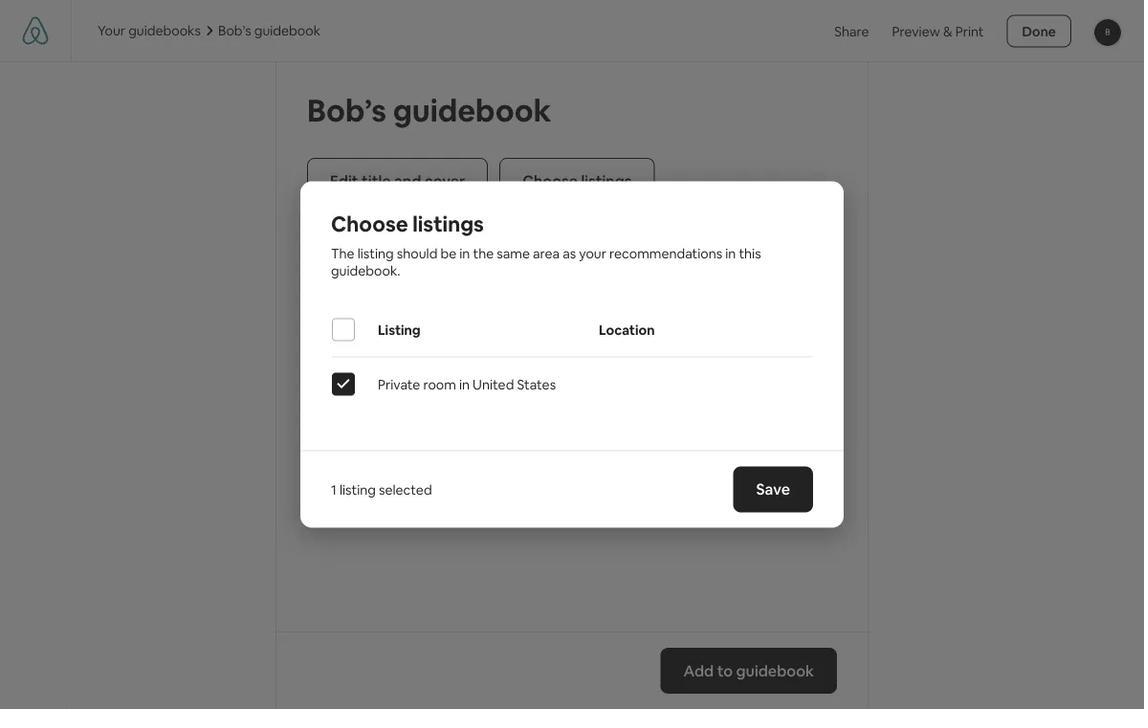 Task type: locate. For each thing, give the bounding box(es) containing it.
listings inside button
[[582, 171, 632, 191]]

save
[[757, 480, 791, 499]]

1 horizontal spatial to
[[813, 273, 831, 295]]

listings up be
[[413, 211, 484, 238]]

choose up the
[[331, 211, 408, 238]]

your guidebooks link
[[98, 22, 201, 39]]

to inside button
[[718, 661, 733, 681]]

you
[[314, 273, 345, 295]]

guidebook.
[[331, 262, 401, 279]]

0 horizontal spatial your
[[490, 294, 527, 316]]

choose for choose listings
[[523, 171, 578, 191]]

your down same at left
[[490, 294, 527, 316]]

to
[[813, 273, 831, 295], [718, 661, 733, 681]]

1 vertical spatial your
[[490, 294, 527, 316]]

advice
[[755, 273, 809, 295]]

your
[[98, 22, 125, 39]]

added
[[413, 273, 466, 295]]

edit
[[330, 171, 359, 191]]

0 horizontal spatial to
[[718, 661, 733, 681]]

bob's up edit at the left top of the page
[[307, 90, 387, 130]]

1 horizontal spatial choose
[[523, 171, 578, 191]]

in right the 'room'
[[459, 376, 470, 393]]

to right 'advice'
[[813, 273, 831, 295]]

listings
[[582, 171, 632, 191], [413, 211, 484, 238]]

your inside 'choose listings the listing should be in the same area as your recommendations in this guidebook.'
[[579, 245, 607, 262]]

area
[[533, 245, 560, 262]]

choose inside button
[[523, 171, 578, 191]]

1 horizontal spatial listings
[[582, 171, 632, 191]]

1 vertical spatial to
[[718, 661, 733, 681]]

the
[[331, 245, 355, 262]]

and
[[394, 171, 422, 191]]

listings up 'choose listings the listing should be in the same area as your recommendations in this guidebook.'
[[582, 171, 632, 191]]

0 vertical spatial to
[[813, 273, 831, 295]]

guidebook inside you haven't added any places, neighborhoods, or city advice to your guidebook yet.
[[531, 294, 620, 316]]

be
[[441, 245, 457, 262]]

listing
[[358, 245, 394, 262], [340, 481, 376, 498]]

you haven't added any places, neighborhoods, or city advice to your guidebook yet.
[[314, 273, 831, 316]]

1 vertical spatial listing
[[340, 481, 376, 498]]

guidebook
[[254, 22, 321, 39], [393, 90, 552, 130], [531, 294, 620, 316], [737, 661, 815, 681]]

listing
[[378, 321, 421, 338]]

1
[[331, 481, 337, 498]]

0 vertical spatial your
[[579, 245, 607, 262]]

0 vertical spatial listings
[[582, 171, 632, 191]]

done button
[[1008, 15, 1072, 47]]

to inside you haven't added any places, neighborhoods, or city advice to your guidebook yet.
[[813, 273, 831, 295]]

choose up 'choose listings the listing should be in the same area as your recommendations in this guidebook.'
[[523, 171, 578, 191]]

listing up "haven't"
[[358, 245, 394, 262]]

private room in united states
[[378, 376, 556, 393]]

selected
[[379, 481, 432, 498]]

save button
[[734, 467, 814, 513]]

bob's
[[218, 22, 251, 39], [307, 90, 387, 130]]

bob's right guidebooks
[[218, 22, 251, 39]]

done
[[1023, 22, 1057, 40]]

states
[[517, 376, 556, 393]]

listings inside 'choose listings the listing should be in the same area as your recommendations in this guidebook.'
[[413, 211, 484, 238]]

0 vertical spatial choose
[[523, 171, 578, 191]]

0 horizontal spatial listings
[[413, 211, 484, 238]]

1 horizontal spatial bob's
[[307, 90, 387, 130]]

choose inside 'choose listings the listing should be in the same area as your recommendations in this guidebook.'
[[331, 211, 408, 238]]

preview & print
[[893, 22, 985, 40]]

to right add
[[718, 661, 733, 681]]

preview & print link
[[893, 22, 985, 40]]

1 vertical spatial listings
[[413, 211, 484, 238]]

your right as at top
[[579, 245, 607, 262]]

haven't
[[348, 273, 410, 295]]

your guidebooks
[[98, 22, 201, 39]]

1 vertical spatial bob's guidebook
[[307, 90, 552, 130]]

0 vertical spatial listing
[[358, 245, 394, 262]]

1 vertical spatial choose
[[331, 211, 408, 238]]

listing right 1
[[340, 481, 376, 498]]

choose
[[523, 171, 578, 191], [331, 211, 408, 238]]

1 horizontal spatial your
[[579, 245, 607, 262]]

in
[[460, 245, 470, 262], [726, 245, 736, 262], [459, 376, 470, 393]]

0 horizontal spatial choose
[[331, 211, 408, 238]]

0 horizontal spatial bob's
[[218, 22, 251, 39]]

room
[[424, 376, 457, 393]]

the
[[473, 245, 494, 262]]

0 vertical spatial bob's
[[218, 22, 251, 39]]

1 listing selected status
[[331, 480, 432, 499]]

your
[[579, 245, 607, 262], [490, 294, 527, 316]]

bob's guidebook
[[218, 22, 321, 39], [307, 90, 552, 130]]



Task type: vqa. For each thing, say whether or not it's contained in the screenshot.
guidebook.
yes



Task type: describe. For each thing, give the bounding box(es) containing it.
location
[[599, 321, 655, 338]]

should
[[397, 245, 438, 262]]

0 vertical spatial bob's guidebook
[[218, 22, 321, 39]]

choose listings the listing should be in the same area as your recommendations in this guidebook.
[[331, 211, 762, 279]]

choose for choose listings the listing should be in the same area as your recommendations in this guidebook.
[[331, 211, 408, 238]]

add to guidebook
[[684, 661, 815, 681]]

or
[[699, 273, 716, 295]]

places,
[[503, 273, 561, 295]]

united
[[473, 376, 514, 393]]

print
[[956, 22, 985, 40]]

listings for choose listings
[[582, 171, 632, 191]]

yet.
[[623, 294, 655, 316]]

choose listings button
[[500, 158, 655, 204]]

neighborhoods,
[[564, 273, 695, 295]]

guidebook inside button
[[737, 661, 815, 681]]

add to guidebook button
[[661, 648, 838, 694]]

bob's guidebook link
[[205, 21, 321, 40]]

listing inside 'choose listings the listing should be in the same area as your recommendations in this guidebook.'
[[358, 245, 394, 262]]

add
[[684, 661, 714, 681]]

preview
[[893, 22, 941, 40]]

this
[[739, 245, 762, 262]]

profile image
[[1095, 19, 1122, 46]]

your inside you haven't added any places, neighborhoods, or city advice to your guidebook yet.
[[490, 294, 527, 316]]

guidebooks
[[128, 22, 201, 39]]

cover
[[425, 171, 465, 191]]

private
[[378, 376, 421, 393]]

in left this
[[726, 245, 736, 262]]

edit title and cover
[[330, 171, 465, 191]]

1 listing selected
[[331, 481, 432, 498]]

recommendations
[[610, 245, 723, 262]]

listings for choose listings the listing should be in the same area as your recommendations in this guidebook.
[[413, 211, 484, 238]]

any
[[470, 273, 499, 295]]

city
[[720, 273, 751, 295]]

listing inside status
[[340, 481, 376, 498]]

in right be
[[460, 245, 470, 262]]

share button
[[835, 22, 870, 41]]

edit title and cover button
[[307, 158, 488, 204]]

&
[[944, 22, 953, 40]]

share
[[835, 22, 870, 40]]

1 vertical spatial bob's
[[307, 90, 387, 130]]

same
[[497, 245, 530, 262]]

title
[[362, 171, 391, 191]]

choose listings
[[523, 171, 632, 191]]

as
[[563, 245, 577, 262]]



